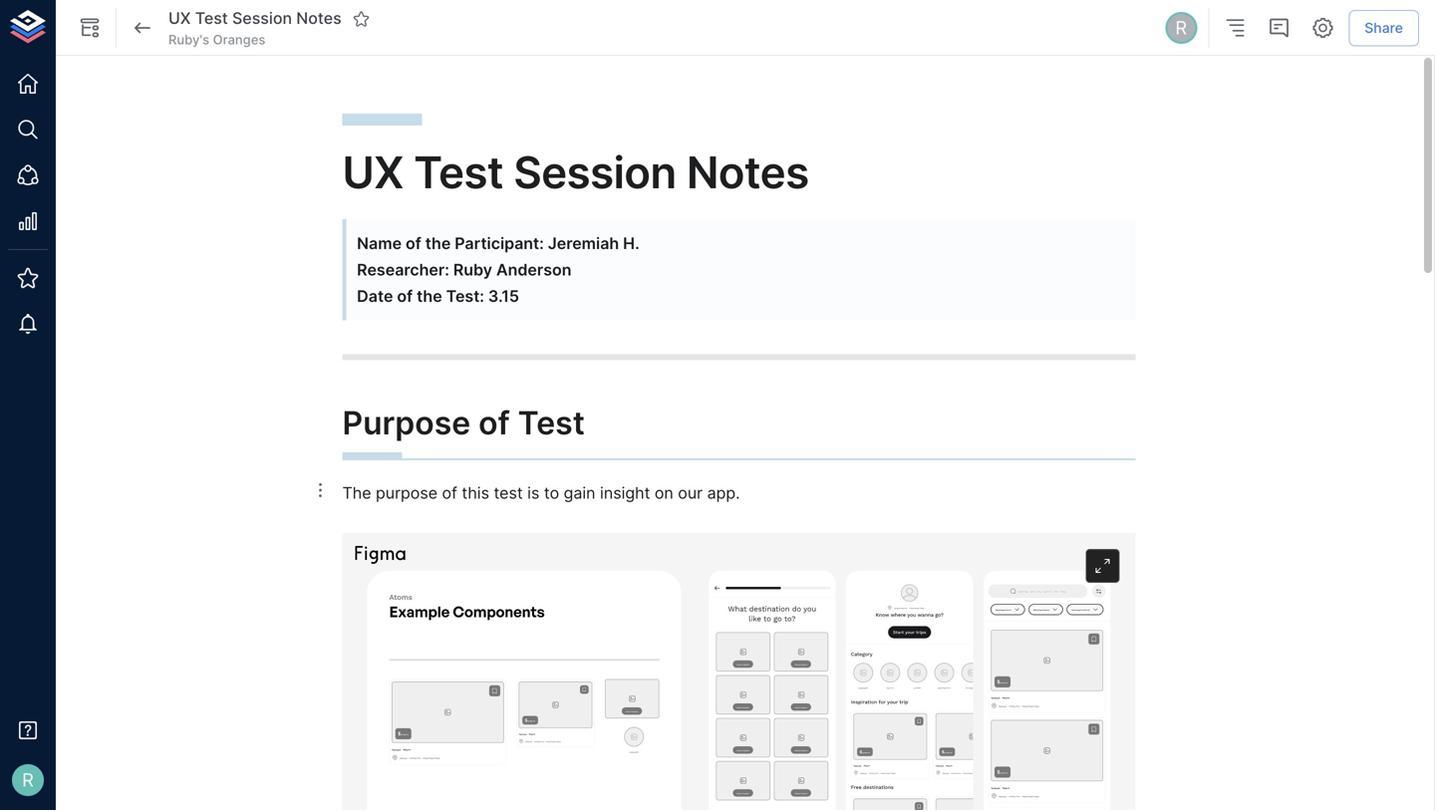 Task type: locate. For each thing, give the bounding box(es) containing it.
0 horizontal spatial ux test session notes
[[168, 9, 342, 28]]

the
[[425, 234, 451, 253], [417, 286, 442, 306]]

0 vertical spatial ux test session notes
[[168, 9, 342, 28]]

show wiki image
[[78, 16, 102, 40]]

ux up ruby's
[[168, 9, 191, 28]]

insight
[[600, 484, 650, 503]]

test up ruby's oranges
[[195, 9, 228, 28]]

session up jeremiah
[[514, 146, 676, 199]]

0 horizontal spatial session
[[232, 9, 292, 28]]

ux
[[168, 9, 191, 28], [342, 146, 404, 199]]

0 vertical spatial ux
[[168, 9, 191, 28]]

1 vertical spatial ux
[[342, 146, 404, 199]]

ux test session notes up jeremiah
[[342, 146, 809, 199]]

name
[[357, 234, 402, 253]]

r
[[1176, 17, 1187, 39], [22, 769, 34, 791]]

1 horizontal spatial r button
[[1163, 9, 1201, 47]]

0 horizontal spatial r button
[[6, 759, 50, 803]]

0 vertical spatial test
[[195, 9, 228, 28]]

to
[[544, 484, 559, 503]]

share button
[[1349, 10, 1420, 46]]

0 horizontal spatial r
[[22, 769, 34, 791]]

0 horizontal spatial notes
[[296, 9, 342, 28]]

gain
[[564, 484, 596, 503]]

app.
[[707, 484, 740, 503]]

r button
[[1163, 9, 1201, 47], [6, 759, 50, 803]]

1 horizontal spatial test
[[414, 146, 503, 199]]

0 horizontal spatial test
[[195, 9, 228, 28]]

jeremiah
[[548, 234, 619, 253]]

1 vertical spatial ux test session notes
[[342, 146, 809, 199]]

comments image
[[1267, 16, 1291, 40]]

this
[[462, 484, 489, 503]]

1 vertical spatial session
[[514, 146, 676, 199]]

the up researcher: on the top
[[425, 234, 451, 253]]

2 horizontal spatial test
[[518, 404, 585, 442]]

of left this
[[442, 484, 457, 503]]

1 vertical spatial test
[[414, 146, 503, 199]]

1 horizontal spatial session
[[514, 146, 676, 199]]

the purpose of this test is to gain insight on our app.
[[342, 484, 740, 503]]

oranges
[[213, 32, 265, 47]]

our
[[678, 484, 703, 503]]

test up to
[[518, 404, 585, 442]]

favorite image
[[353, 10, 371, 28]]

test
[[195, 9, 228, 28], [414, 146, 503, 199], [518, 404, 585, 442]]

0 vertical spatial session
[[232, 9, 292, 28]]

0 vertical spatial r
[[1176, 17, 1187, 39]]

1 horizontal spatial ux
[[342, 146, 404, 199]]

0 vertical spatial r button
[[1163, 9, 1201, 47]]

1 vertical spatial the
[[417, 286, 442, 306]]

0 vertical spatial notes
[[296, 9, 342, 28]]

1 vertical spatial notes
[[687, 146, 809, 199]]

is
[[528, 484, 540, 503]]

purpose
[[376, 484, 438, 503]]

test up the participant:
[[414, 146, 503, 199]]

h.
[[623, 234, 640, 253]]

purpose
[[342, 404, 471, 442]]

notes
[[296, 9, 342, 28], [687, 146, 809, 199]]

ruby's
[[168, 32, 210, 47]]

the left test:
[[417, 286, 442, 306]]

1 vertical spatial r
[[22, 769, 34, 791]]

session
[[232, 9, 292, 28], [514, 146, 676, 199]]

date
[[357, 286, 393, 306]]

ux test session notes
[[168, 9, 342, 28], [342, 146, 809, 199]]

name of the participant: jeremiah h. researcher: ruby anderson date of the test: 3.15
[[357, 234, 640, 306]]

session up oranges
[[232, 9, 292, 28]]

0 horizontal spatial ux
[[168, 9, 191, 28]]

ux test session notes up oranges
[[168, 9, 342, 28]]

of
[[406, 234, 421, 253], [397, 286, 413, 306], [479, 404, 510, 442], [442, 484, 457, 503]]

test
[[494, 484, 523, 503]]

researcher:
[[357, 260, 450, 279]]

ux up name
[[342, 146, 404, 199]]

on
[[655, 484, 674, 503]]



Task type: describe. For each thing, give the bounding box(es) containing it.
test:
[[446, 286, 484, 306]]

1 horizontal spatial ux test session notes
[[342, 146, 809, 199]]

1 vertical spatial r button
[[6, 759, 50, 803]]

settings image
[[1311, 16, 1335, 40]]

anderson
[[496, 260, 572, 279]]

0 vertical spatial the
[[425, 234, 451, 253]]

of up test
[[479, 404, 510, 442]]

1 horizontal spatial r
[[1176, 17, 1187, 39]]

ruby's oranges link
[[168, 31, 265, 49]]

table of contents image
[[1223, 16, 1247, 40]]

participant:
[[455, 234, 544, 253]]

share
[[1365, 19, 1404, 36]]

3.15
[[488, 286, 519, 306]]

of down researcher: on the top
[[397, 286, 413, 306]]

go back image
[[131, 16, 155, 40]]

1 horizontal spatial notes
[[687, 146, 809, 199]]

of up researcher: on the top
[[406, 234, 421, 253]]

ruby's oranges
[[168, 32, 265, 47]]

the
[[342, 484, 371, 503]]

purpose of test
[[342, 404, 585, 442]]

ruby
[[453, 260, 492, 279]]

2 vertical spatial test
[[518, 404, 585, 442]]



Task type: vqa. For each thing, say whether or not it's contained in the screenshot.
R to the bottom
yes



